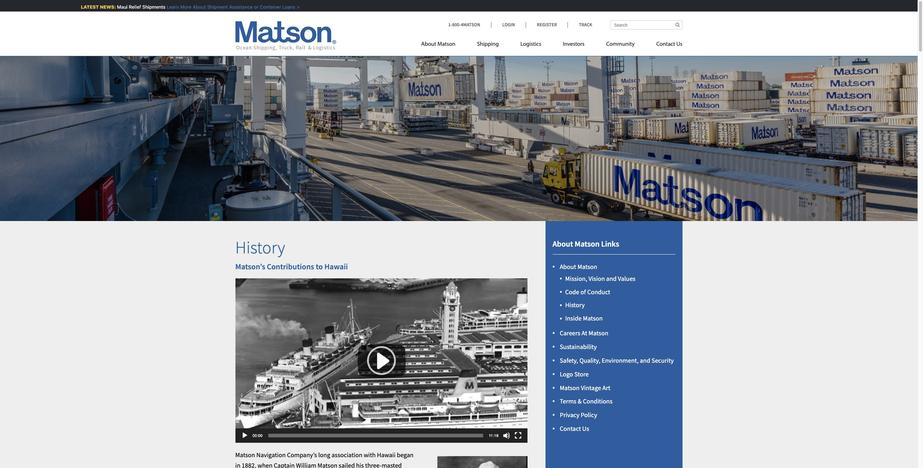 Task type: describe. For each thing, give the bounding box(es) containing it.
0 vertical spatial history
[[235, 237, 285, 258]]

long
[[318, 451, 330, 459]]

1-800-4matson
[[448, 22, 480, 28]]

matson's
[[235, 261, 265, 271]]

safety,
[[560, 356, 578, 365]]

three-
[[365, 461, 382, 468]]

matson up the at
[[583, 314, 603, 322]]

1 horizontal spatial about matson link
[[560, 262, 597, 271]]

terms
[[560, 397, 577, 406]]

vision
[[589, 274, 605, 283]]

login link
[[491, 22, 526, 28]]

us inside about matson links 'section'
[[582, 425, 589, 433]]

contact us inside top menu navigation
[[656, 41, 683, 47]]

investors link
[[552, 38, 595, 53]]

sustainability
[[560, 343, 597, 351]]

800-
[[452, 22, 461, 28]]

terms & conditions link
[[560, 397, 613, 406]]

or
[[252, 4, 257, 10]]

about inside 'about matson' link
[[421, 41, 436, 47]]

careers at matson
[[560, 329, 609, 337]]

maui
[[115, 4, 126, 10]]

shipment
[[205, 4, 226, 10]]

matson inside top menu navigation
[[438, 41, 456, 47]]

matson right the at
[[589, 329, 609, 337]]

conduct
[[587, 288, 610, 296]]

shipping link
[[466, 38, 510, 53]]

register
[[537, 22, 557, 28]]

relief
[[127, 4, 139, 10]]

inside matson link
[[565, 314, 603, 322]]

investors
[[563, 41, 585, 47]]

contact us inside about matson links 'section'
[[560, 425, 589, 433]]

&
[[578, 397, 582, 406]]

privacy policy
[[560, 411, 597, 419]]

blue matson logo with ocean, shipping, truck, rail and logistics written beneath it. image
[[235, 21, 336, 51]]

privacy policy link
[[560, 411, 597, 419]]

1 vertical spatial and
[[640, 356, 650, 365]]

with
[[364, 451, 376, 459]]

safety, quality, environment, and security
[[560, 356, 674, 365]]

began
[[397, 451, 414, 459]]

1-800-4matson link
[[448, 22, 491, 28]]

navigation
[[256, 451, 286, 459]]

code of conduct
[[565, 288, 610, 296]]

code of conduct link
[[565, 288, 610, 296]]

matson vintage art
[[560, 384, 611, 392]]

mission, vision and values link
[[565, 274, 636, 283]]

0 vertical spatial hawaii
[[324, 261, 348, 271]]

4matson
[[461, 22, 480, 28]]

careers
[[560, 329, 580, 337]]

1882,
[[242, 461, 256, 468]]

policy
[[581, 411, 597, 419]]

>
[[295, 4, 298, 10]]

matson navigation company's long association with hawaii began in 1882, when captain william matson sailed his three-maste
[[235, 451, 414, 468]]

terms & conditions
[[560, 397, 613, 406]]

privacy
[[560, 411, 580, 419]]

news:
[[98, 4, 114, 10]]

Search search field
[[610, 20, 683, 30]]

matson up vision
[[578, 262, 597, 271]]

company's
[[287, 451, 317, 459]]

to
[[316, 261, 323, 271]]

learn
[[165, 4, 177, 10]]

shipments
[[141, 4, 164, 10]]

more
[[179, 4, 190, 10]]



Task type: vqa. For each thing, say whether or not it's contained in the screenshot.
fill
no



Task type: locate. For each thing, give the bounding box(es) containing it.
1 horizontal spatial contact us link
[[646, 38, 683, 53]]

0 vertical spatial and
[[606, 274, 617, 283]]

0 horizontal spatial history
[[235, 237, 285, 258]]

1 horizontal spatial us
[[677, 41, 683, 47]]

1 vertical spatial contact
[[560, 425, 581, 433]]

safety, quality, environment, and security link
[[560, 356, 674, 365]]

history
[[235, 237, 285, 258], [565, 301, 585, 309]]

0 horizontal spatial us
[[582, 425, 589, 433]]

conditions
[[583, 397, 613, 406]]

matson's contributions to hawaii
[[235, 261, 348, 271]]

learn more about shipment assistance or container loans > link
[[165, 4, 298, 10]]

0 vertical spatial contact
[[656, 41, 675, 47]]

1 horizontal spatial contact
[[656, 41, 675, 47]]

1 horizontal spatial contact us
[[656, 41, 683, 47]]

contact us link down search image
[[646, 38, 683, 53]]

1 vertical spatial contact us link
[[560, 425, 589, 433]]

0 horizontal spatial contact us link
[[560, 425, 589, 433]]

community
[[606, 41, 635, 47]]

0 horizontal spatial contact us
[[560, 425, 589, 433]]

history up matson's
[[235, 237, 285, 258]]

matson up 1882,
[[235, 451, 255, 459]]

mission, vision and values
[[565, 274, 636, 283]]

about matson up mission,
[[560, 262, 597, 271]]

us inside top menu navigation
[[677, 41, 683, 47]]

track link
[[568, 22, 592, 28]]

security
[[652, 356, 674, 365]]

about matson link down 1-
[[421, 38, 466, 53]]

video player application
[[235, 278, 527, 444]]

about matson link
[[421, 38, 466, 53], [560, 262, 597, 271]]

inside
[[565, 314, 582, 322]]

sustainability link
[[560, 343, 597, 351]]

mission,
[[565, 274, 587, 283]]

art
[[603, 384, 611, 392]]

us
[[677, 41, 683, 47], [582, 425, 589, 433]]

environment,
[[602, 356, 639, 365]]

1 vertical spatial history
[[565, 301, 585, 309]]

about matson inside 'section'
[[560, 262, 597, 271]]

0 vertical spatial contact us
[[656, 41, 683, 47]]

logistics link
[[510, 38, 552, 53]]

0 horizontal spatial and
[[606, 274, 617, 283]]

at
[[582, 329, 587, 337]]

about matson links section
[[536, 221, 692, 468]]

0 vertical spatial about matson link
[[421, 38, 466, 53]]

inside matson
[[565, 314, 603, 322]]

contact us
[[656, 41, 683, 47], [560, 425, 589, 433]]

container
[[258, 4, 279, 10]]

search image
[[676, 22, 680, 27]]

0 horizontal spatial contact
[[560, 425, 581, 433]]

0 horizontal spatial about matson
[[421, 41, 456, 47]]

contact inside top menu navigation
[[656, 41, 675, 47]]

None search field
[[610, 20, 683, 30]]

cranes load and offload matson containers from the containership at the terminal. image
[[0, 45, 918, 221]]

contact us down search image
[[656, 41, 683, 47]]

captain
[[274, 461, 295, 468]]

0 vertical spatial us
[[677, 41, 683, 47]]

1 vertical spatial us
[[582, 425, 589, 433]]

latest news: maui relief shipments learn more about shipment assistance or container loans >
[[79, 4, 298, 10]]

top menu navigation
[[421, 38, 683, 53]]

his
[[356, 461, 364, 468]]

about matson
[[421, 41, 456, 47], [560, 262, 597, 271]]

contact inside about matson links 'section'
[[560, 425, 581, 433]]

contact down search search box
[[656, 41, 675, 47]]

1 horizontal spatial hawaii
[[377, 451, 396, 459]]

hawaii inside the matson navigation company's long association with hawaii began in 1882, when captain william matson sailed his three-maste
[[377, 451, 396, 459]]

1-
[[448, 22, 452, 28]]

login
[[502, 22, 515, 28]]

hawaii
[[324, 261, 348, 271], [377, 451, 396, 459]]

history up inside
[[565, 301, 585, 309]]

1 vertical spatial contact us
[[560, 425, 589, 433]]

matson down long
[[318, 461, 337, 468]]

contact
[[656, 41, 675, 47], [560, 425, 581, 433]]

about matson links
[[553, 239, 619, 249]]

track
[[579, 22, 592, 28]]

0 horizontal spatial about matson link
[[421, 38, 466, 53]]

loans
[[281, 4, 294, 10]]

0 horizontal spatial hawaii
[[324, 261, 348, 271]]

quality,
[[580, 356, 601, 365]]

about matson inside top menu navigation
[[421, 41, 456, 47]]

0 vertical spatial about matson
[[421, 41, 456, 47]]

logistics
[[521, 41, 541, 47]]

1 vertical spatial about matson link
[[560, 262, 597, 271]]

vintage
[[581, 384, 601, 392]]

contact down privacy at bottom right
[[560, 425, 581, 433]]

logo store
[[560, 370, 589, 378]]

careers at matson link
[[560, 329, 609, 337]]

in
[[235, 461, 240, 468]]

values
[[618, 274, 636, 283]]

us down policy
[[582, 425, 589, 433]]

11:18
[[489, 433, 499, 438]]

history link
[[565, 301, 585, 309]]

shipping
[[477, 41, 499, 47]]

association
[[332, 451, 362, 459]]

matson left links
[[575, 239, 600, 249]]

assistance
[[227, 4, 251, 10]]

1 vertical spatial about matson
[[560, 262, 597, 271]]

1 vertical spatial hawaii
[[377, 451, 396, 459]]

1 horizontal spatial about matson
[[560, 262, 597, 271]]

links
[[601, 239, 619, 249]]

contributions
[[267, 261, 314, 271]]

contact us link
[[646, 38, 683, 53], [560, 425, 589, 433]]

hawaii right to
[[324, 261, 348, 271]]

and right vision
[[606, 274, 617, 283]]

matson up terms
[[560, 384, 580, 392]]

contact us down privacy policy
[[560, 425, 589, 433]]

community link
[[595, 38, 646, 53]]

history inside about matson links 'section'
[[565, 301, 585, 309]]

william
[[296, 461, 316, 468]]

store
[[574, 370, 589, 378]]

1 horizontal spatial and
[[640, 356, 650, 365]]

1 horizontal spatial history
[[565, 301, 585, 309]]

us down search image
[[677, 41, 683, 47]]

code
[[565, 288, 579, 296]]

about matson link up mission,
[[560, 262, 597, 271]]

latest
[[79, 4, 97, 10]]

logo store link
[[560, 370, 589, 378]]

00:00
[[253, 433, 263, 438]]

of
[[581, 288, 586, 296]]

logo
[[560, 370, 573, 378]]

matson vintage art link
[[560, 384, 611, 392]]

contact us link down privacy policy
[[560, 425, 589, 433]]

when
[[258, 461, 273, 468]]

and left security in the right bottom of the page
[[640, 356, 650, 365]]

0 vertical spatial contact us link
[[646, 38, 683, 53]]

hawaii up the three-
[[377, 451, 396, 459]]

sailed
[[339, 461, 355, 468]]

about matson down 1-
[[421, 41, 456, 47]]

register link
[[526, 22, 568, 28]]

and
[[606, 274, 617, 283], [640, 356, 650, 365]]

matson down 1-
[[438, 41, 456, 47]]



